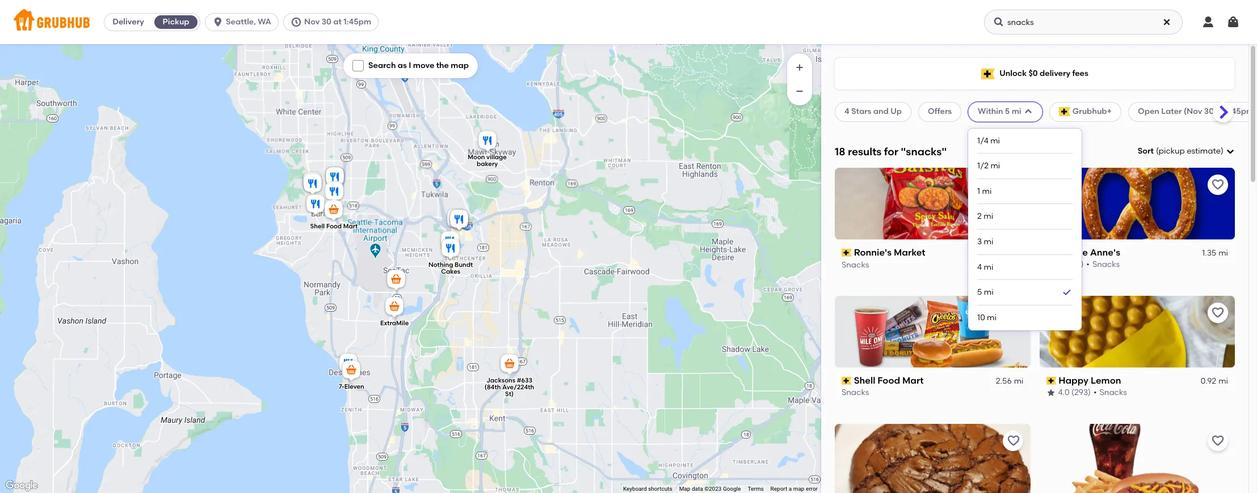 Task type: locate. For each thing, give the bounding box(es) containing it.
mart
[[343, 223, 358, 230], [903, 376, 924, 386]]

mi right 1
[[982, 187, 992, 196]]

1 vertical spatial shell
[[854, 376, 876, 386]]

2.56
[[996, 377, 1012, 387]]

1 horizontal spatial at
[[1216, 107, 1225, 117]]

svg image inside seattle, wa button
[[212, 16, 224, 28]]

and
[[874, 107, 889, 117]]

st)
[[505, 391, 514, 398]]

save this restaurant button
[[1003, 175, 1024, 195], [1208, 175, 1229, 195], [1208, 303, 1229, 323], [1003, 431, 1024, 452], [1208, 431, 1229, 452]]

"snacks"
[[901, 145, 947, 158]]

nov 30 at 1:45pm button
[[283, 13, 383, 31]]

grubhub plus flag logo image for unlock $0 delivery fees
[[982, 68, 995, 79]]

star icon image
[[1047, 389, 1056, 398]]

mi right 2.56 at bottom
[[1014, 377, 1024, 387]]

mi right "0.92"
[[1219, 377, 1229, 387]]

mart down pierro bakery icon
[[343, 223, 358, 230]]

market
[[894, 247, 926, 258]]

1 vertical spatial 4
[[978, 263, 982, 272]]

0 vertical spatial 4
[[845, 107, 850, 117]]

mi for 3 mi
[[984, 237, 994, 247]]

mi right 1.35 at the bottom of page
[[1219, 249, 1229, 258]]

subscription pass image
[[1047, 249, 1057, 257], [842, 378, 852, 385], [1047, 378, 1057, 385]]

0 vertical spatial 5
[[1005, 107, 1010, 117]]

1 vertical spatial •
[[1094, 388, 1097, 398]]

map right a
[[793, 487, 805, 493]]

map
[[451, 61, 469, 70], [793, 487, 805, 493]]

4 down 3
[[978, 263, 982, 272]]

happy
[[1059, 376, 1089, 386]]

save this restaurant image for ronnie's market
[[1007, 178, 1020, 192]]

0 vertical spatial shell food mart
[[310, 223, 358, 230]]

sort ( pickup estimate )
[[1138, 146, 1224, 156]]

mi right the 1/2
[[991, 161, 1001, 171]]

auntie
[[1059, 247, 1088, 258]]

4 for 4 stars and up
[[845, 107, 850, 117]]

0 vertical spatial 30
[[322, 17, 332, 27]]

1 horizontal spatial svg image
[[1163, 18, 1172, 27]]

move
[[413, 61, 434, 70]]

snacks
[[842, 260, 869, 270], [1093, 260, 1120, 270], [842, 388, 869, 398], [1100, 388, 1127, 398]]

report
[[771, 487, 788, 493]]

0.92 mi
[[1201, 377, 1229, 387]]

shell food mart logo image
[[835, 296, 1031, 368]]

0 horizontal spatial map
[[451, 61, 469, 70]]

0.92
[[1201, 377, 1217, 387]]

food inside map region
[[326, 223, 342, 230]]

save this restaurant button for happy lemon
[[1208, 303, 1229, 323]]

1 vertical spatial 5
[[978, 288, 982, 298]]

mart down shell food mart logo
[[903, 376, 924, 386]]

mi for 1/2 mi
[[991, 161, 1001, 171]]

(293)
[[1072, 388, 1091, 398]]

nov
[[304, 17, 320, 27]]

for
[[884, 145, 899, 158]]

delivery button
[[105, 13, 152, 31]]

)
[[1221, 146, 1224, 156]]

map right the
[[451, 61, 469, 70]]

1/2
[[978, 161, 989, 171]]

terms link
[[748, 487, 764, 493]]

happy lemon image
[[439, 230, 461, 255]]

0 vertical spatial at
[[333, 17, 342, 27]]

• down happy lemon
[[1094, 388, 1097, 398]]

1 horizontal spatial 4
[[978, 263, 982, 272]]

(31)
[[1071, 260, 1084, 270]]

5 up the 10
[[978, 288, 982, 298]]

grubhub plus flag logo image
[[982, 68, 995, 79], [1059, 108, 1071, 117]]

0 horizontal spatial svg image
[[291, 16, 302, 28]]

mi for 5 mi
[[984, 288, 994, 298]]

dairy queen image
[[301, 171, 323, 196]]

3 mi
[[978, 237, 994, 247]]

1 horizontal spatial food
[[878, 376, 900, 386]]

0 vertical spatial mart
[[343, 223, 358, 230]]

1:45pm)
[[1227, 107, 1257, 117]]

list box containing 1/4 mi
[[978, 129, 1073, 331]]

0 horizontal spatial food
[[326, 223, 342, 230]]

(84th
[[484, 384, 501, 392]]

0 horizontal spatial at
[[333, 17, 342, 27]]

#633
[[517, 377, 532, 385]]

30 right (nov
[[1205, 107, 1214, 117]]

google image
[[3, 479, 40, 494]]

mi down 3 mi at the top right of the page
[[984, 263, 994, 272]]

1 vertical spatial 30
[[1205, 107, 1214, 117]]

lemon
[[1091, 376, 1122, 386]]

estimate
[[1187, 146, 1221, 156]]

open later (nov 30 at 1:45pm)
[[1138, 107, 1257, 117]]

0 horizontal spatial grubhub plus flag logo image
[[982, 68, 995, 79]]

mi for 2 mi
[[984, 212, 994, 222]]

seattle, wa button
[[205, 13, 283, 31]]

within
[[978, 107, 1003, 117]]

1 vertical spatial grubhub plus flag logo image
[[1059, 108, 1071, 117]]

list box
[[978, 129, 1073, 331]]

None field
[[1138, 146, 1235, 157]]

unlock $0 delivery fees
[[1000, 69, 1089, 78]]

3.11 mi
[[1000, 249, 1024, 258]]

mi right 3
[[984, 237, 994, 247]]

0 horizontal spatial 4
[[845, 107, 850, 117]]

minus icon image
[[794, 86, 806, 97]]

5 mi option
[[978, 281, 1073, 306]]

1 horizontal spatial map
[[793, 487, 805, 493]]

4.0
[[1059, 388, 1070, 398]]

mi for 3.11 mi
[[1014, 249, 1024, 258]]

moon village bakery
[[468, 154, 507, 168]]

happy lemon
[[1059, 376, 1122, 386]]

0 vertical spatial food
[[326, 223, 342, 230]]

bakery
[[477, 160, 498, 168]]

2 mi
[[978, 212, 994, 222]]

•
[[1087, 260, 1090, 270], [1094, 388, 1097, 398]]

mi for 1/4 mi
[[991, 136, 1000, 146]]

mi right 3.11
[[1014, 249, 1024, 258]]

bundt
[[455, 262, 473, 269]]

0 horizontal spatial shell food mart
[[310, 223, 358, 230]]

• right (31)
[[1087, 260, 1090, 270]]

0 horizontal spatial shell
[[310, 223, 325, 230]]

0 vertical spatial •
[[1087, 260, 1090, 270]]

shell food mart image
[[322, 199, 345, 224]]

ronnie's market image
[[304, 193, 327, 218]]

$0
[[1029, 69, 1038, 78]]

save this restaurant image
[[1007, 178, 1020, 192], [1212, 178, 1225, 192], [1212, 306, 1225, 320], [1007, 435, 1020, 448], [1212, 435, 1225, 448]]

mi
[[1012, 107, 1022, 117], [991, 136, 1000, 146], [991, 161, 1001, 171], [982, 187, 992, 196], [984, 212, 994, 222], [984, 237, 994, 247], [1014, 249, 1024, 258], [1219, 249, 1229, 258], [984, 263, 994, 272], [984, 288, 994, 298], [987, 313, 997, 323], [1014, 377, 1024, 387], [1219, 377, 1229, 387]]

mi up 10 mi
[[984, 288, 994, 298]]

grubhub plus flag logo image left grubhub+
[[1059, 108, 1071, 117]]

Search for food, convenience, alcohol... search field
[[984, 10, 1183, 35]]

grubhub plus flag logo image left unlock at the top
[[982, 68, 995, 79]]

0 horizontal spatial 5
[[978, 288, 982, 298]]

4 left stars
[[845, 107, 850, 117]]

1 horizontal spatial •
[[1094, 388, 1097, 398]]

1 horizontal spatial grubhub plus flag logo image
[[1059, 108, 1071, 117]]

0 vertical spatial grubhub plus flag logo image
[[982, 68, 995, 79]]

0 vertical spatial map
[[451, 61, 469, 70]]

map data ©2023 google
[[679, 487, 741, 493]]

5
[[1005, 107, 1010, 117], [978, 288, 982, 298]]

seattle,
[[226, 17, 256, 27]]

4 mi
[[978, 263, 994, 272]]

data
[[692, 487, 703, 493]]

none field containing sort
[[1138, 146, 1235, 157]]

keyboard shortcuts button
[[623, 486, 673, 494]]

within 5 mi
[[978, 107, 1022, 117]]

auntie anne's
[[1059, 247, 1121, 258]]

at left 1:45pm
[[333, 17, 342, 27]]

at left 1:45pm)
[[1216, 107, 1225, 117]]

shell food mart
[[310, 223, 358, 230], [854, 376, 924, 386]]

jacksons #633 (84th ave/224th st)
[[484, 377, 534, 398]]

later
[[1162, 107, 1182, 117]]

keyboard
[[623, 487, 647, 493]]

0 vertical spatial shell
[[310, 223, 325, 230]]

7 eleven image
[[340, 359, 362, 384]]

1 mi
[[978, 187, 992, 196]]

svg image
[[1202, 15, 1216, 29], [1227, 15, 1240, 29], [212, 16, 224, 28], [994, 16, 1005, 28], [1024, 108, 1033, 117]]

subscription pass image for happy lemon
[[1047, 378, 1057, 385]]

mi for 1 mi
[[982, 187, 992, 196]]

svg image
[[291, 16, 302, 28], [1163, 18, 1172, 27], [1226, 147, 1235, 156]]

2 horizontal spatial svg image
[[1226, 147, 1235, 156]]

shell food mart inside map region
[[310, 223, 358, 230]]

18
[[835, 145, 846, 158]]

4 for 4 mi
[[978, 263, 982, 272]]

1 vertical spatial at
[[1216, 107, 1225, 117]]

1 horizontal spatial mart
[[903, 376, 924, 386]]

moon village bakery image
[[476, 129, 499, 154]]

7-eleven
[[339, 384, 364, 391]]

save this restaurant button for auntie anne's
[[1208, 175, 1229, 195]]

mi right 1/4
[[991, 136, 1000, 146]]

food
[[326, 223, 342, 230], [878, 376, 900, 386]]

30 right nov
[[322, 17, 332, 27]]

0 horizontal spatial mart
[[343, 223, 358, 230]]

pierro bakery image
[[323, 181, 345, 206]]

offers
[[928, 107, 952, 117]]

ronnie's market
[[854, 247, 926, 258]]

5 right "within"
[[1005, 107, 1010, 117]]

jamba image
[[445, 208, 468, 233]]

mi inside option
[[984, 288, 994, 298]]

mi right the 10
[[987, 313, 997, 323]]

4
[[845, 107, 850, 117], [978, 263, 982, 272]]

0 horizontal spatial 30
[[322, 17, 332, 27]]

mi right 2
[[984, 212, 994, 222]]

mi for 2.56 mi
[[1014, 377, 1024, 387]]

3.11
[[1000, 249, 1012, 258]]

1 vertical spatial shell food mart
[[854, 376, 924, 386]]



Task type: describe. For each thing, give the bounding box(es) containing it.
delivery
[[1040, 69, 1071, 78]]

as
[[398, 61, 407, 70]]

1/2 mi
[[978, 161, 1001, 171]]

1 vertical spatial food
[[878, 376, 900, 386]]

grubhub+
[[1073, 107, 1112, 117]]

nothing bundt cakes image
[[439, 237, 462, 262]]

mi for 4 mi
[[984, 263, 994, 272]]

eleven
[[344, 384, 364, 391]]

seattle, wa
[[226, 17, 271, 27]]

error
[[806, 487, 818, 493]]

jacksons
[[486, 377, 515, 385]]

7-
[[339, 384, 344, 391]]

nothing
[[428, 262, 453, 269]]

main navigation navigation
[[0, 0, 1258, 44]]

plus icon image
[[794, 62, 806, 73]]

mart inside map region
[[343, 223, 358, 230]]

10
[[978, 313, 985, 323]]

1/4 mi
[[978, 136, 1000, 146]]

map
[[679, 487, 691, 493]]

1 horizontal spatial shell
[[854, 376, 876, 386]]

map region
[[0, 0, 898, 494]]

stars
[[852, 107, 872, 117]]

delivery
[[113, 17, 144, 27]]

wa
[[258, 17, 271, 27]]

pickup button
[[152, 13, 200, 31]]

extramile image
[[383, 296, 406, 321]]

i
[[409, 61, 411, 70]]

0 horizontal spatial •
[[1087, 260, 1090, 270]]

auntie anne's logo image
[[1040, 168, 1235, 240]]

1:45pm
[[344, 17, 371, 27]]

moon village bakery logo image
[[835, 424, 1031, 494]]

anne's
[[1090, 247, 1121, 258]]

save this restaurant image for happy lemon
[[1212, 306, 1225, 320]]

ronnie's market logo image
[[835, 168, 1031, 240]]

up
[[891, 107, 902, 117]]

ronnie's
[[854, 247, 892, 258]]

1
[[978, 187, 981, 196]]

a
[[789, 487, 792, 493]]

search as i move the map
[[368, 61, 469, 70]]

shell inside map region
[[310, 223, 325, 230]]

at inside button
[[333, 17, 342, 27]]

report a map error link
[[771, 487, 818, 493]]

ave/224th
[[502, 384, 534, 392]]

pickup
[[1159, 146, 1185, 156]]

1 horizontal spatial shell food mart
[[854, 376, 924, 386]]

10 mi
[[978, 313, 997, 323]]

search
[[368, 61, 396, 70]]

terms
[[748, 487, 764, 493]]

5 mi
[[978, 288, 994, 298]]

nov 30 at 1:45pm
[[304, 17, 371, 27]]

sea tac marathon image
[[385, 269, 407, 294]]

mawadda cafe image
[[323, 166, 346, 191]]

antojitos michalisco 1st ave image
[[323, 166, 346, 191]]

shortcuts
[[648, 487, 673, 493]]

marina market & deli image
[[337, 353, 360, 378]]

keyboard shortcuts
[[623, 487, 673, 493]]

1.35 mi
[[1203, 249, 1229, 258]]

1 vertical spatial map
[[793, 487, 805, 493]]

mi right "within"
[[1012, 107, 1022, 117]]

subscription pass image for auntie anne's
[[1047, 249, 1057, 257]]

google
[[723, 487, 741, 493]]

dairy queen logo image
[[1040, 424, 1235, 494]]

1 vertical spatial mart
[[903, 376, 924, 386]]

village
[[486, 154, 507, 161]]

subscription pass image for shell food mart
[[842, 378, 852, 385]]

grubhub plus flag logo image for grubhub+
[[1059, 108, 1071, 117]]

30 inside button
[[322, 17, 332, 27]]

• snacks
[[1094, 388, 1127, 398]]

open
[[1138, 107, 1160, 117]]

sort
[[1138, 146, 1154, 156]]

save this restaurant image for auntie anne's
[[1212, 178, 1225, 192]]

18 results for "snacks"
[[835, 145, 947, 158]]

cakes
[[441, 269, 460, 276]]

2.56 mi
[[996, 377, 1024, 387]]

5 inside 5 mi option
[[978, 288, 982, 298]]

mi for 0.92 mi
[[1219, 377, 1229, 387]]

nothing bundt cakes
[[428, 262, 473, 276]]

jacksons #633 (84th ave/224th st) image
[[498, 353, 521, 378]]

save this restaurant button for ronnie's market
[[1003, 175, 1024, 195]]

results
[[848, 145, 882, 158]]

mi for 1.35 mi
[[1219, 249, 1229, 258]]

subscription pass image
[[842, 249, 852, 257]]

(
[[1156, 146, 1159, 156]]

1 horizontal spatial 30
[[1205, 107, 1214, 117]]

(31) • snacks
[[1071, 260, 1120, 270]]

3
[[978, 237, 982, 247]]

svg image inside the nov 30 at 1:45pm button
[[291, 16, 302, 28]]

happy lemon logo image
[[1040, 296, 1235, 368]]

1 horizontal spatial 5
[[1005, 107, 1010, 117]]

auntie anne's image
[[448, 208, 470, 233]]

moon
[[468, 154, 485, 161]]

check icon image
[[1062, 287, 1073, 299]]

mi for 10 mi
[[987, 313, 997, 323]]

4.0 (293)
[[1059, 388, 1091, 398]]

extramile
[[380, 320, 409, 328]]

royce' washington - westfield southcenter mall image
[[448, 208, 470, 233]]

1.35
[[1203, 249, 1217, 258]]

©2023
[[705, 487, 722, 493]]

1/4
[[978, 136, 989, 146]]

4 stars and up
[[845, 107, 902, 117]]

tacos el hass image
[[301, 173, 324, 198]]

unlock
[[1000, 69, 1027, 78]]

(nov
[[1184, 107, 1203, 117]]



Task type: vqa. For each thing, say whether or not it's contained in the screenshot.
You don't have any recent orders.
no



